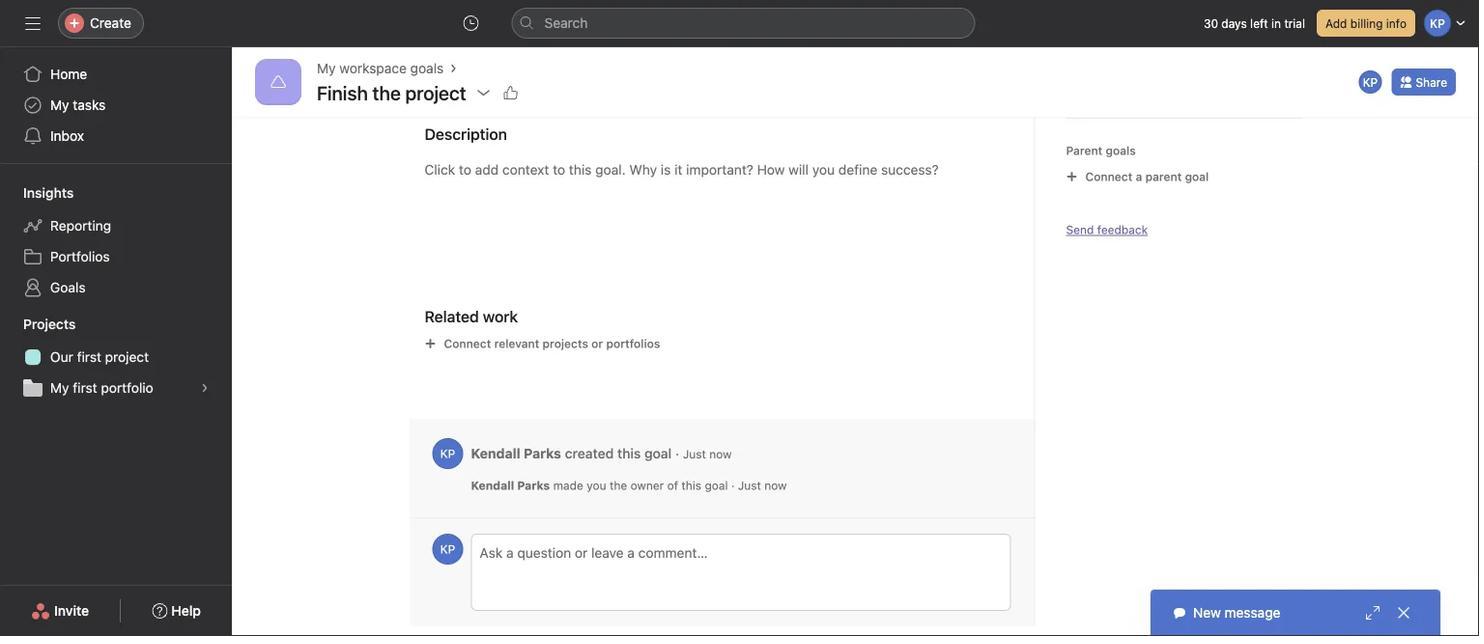 Task type: describe. For each thing, give the bounding box(es) containing it.
new message
[[1193, 605, 1281, 621]]

history image
[[463, 15, 479, 31]]

created
[[565, 446, 614, 462]]

you
[[587, 479, 606, 493]]

add billing info
[[1325, 16, 1407, 30]]

connect for related work
[[444, 337, 491, 351]]

see details, my first portfolio image
[[199, 383, 211, 394]]

kendall parks created this goal · just now
[[471, 446, 732, 462]]

the project
[[372, 81, 466, 104]]

reporting link
[[12, 211, 220, 242]]

owner
[[631, 479, 664, 493]]

search
[[544, 15, 588, 31]]

close image
[[1396, 606, 1411, 621]]

parks for made
[[517, 479, 550, 493]]

kp for kp button to the middle
[[440, 447, 455, 461]]

30 days left in trial
[[1204, 16, 1305, 30]]

in
[[1271, 16, 1281, 30]]

0 likes. click to like this task image
[[503, 85, 518, 100]]

send feedback link
[[1066, 221, 1148, 239]]

connect relevant projects or portfolios button
[[416, 330, 669, 357]]

home link
[[12, 59, 220, 90]]

billing
[[1350, 16, 1383, 30]]

the
[[610, 479, 627, 493]]

search list box
[[512, 8, 975, 39]]

projects element
[[0, 307, 232, 408]]

parks for created
[[524, 446, 561, 462]]

parent
[[1145, 170, 1182, 184]]

insights
[[23, 185, 74, 201]]

a
[[1136, 170, 1142, 184]]

1 vertical spatial goal
[[644, 446, 672, 462]]

just inside kendall parks created this goal · just now
[[683, 448, 706, 461]]

feedback
[[1097, 223, 1148, 237]]

invite
[[54, 603, 89, 619]]

global element
[[0, 47, 232, 163]]

expand new message image
[[1365, 606, 1381, 621]]

1 vertical spatial this
[[681, 479, 701, 493]]

inbox link
[[12, 121, 220, 152]]

reporting
[[50, 218, 111, 234]]

kendall for made
[[471, 479, 514, 493]]

create
[[90, 15, 131, 31]]

workspace
[[339, 60, 407, 76]]

finish the project
[[317, 81, 466, 104]]

2 vertical spatial kp button
[[432, 534, 463, 565]]

my first portfolio link
[[12, 373, 220, 404]]

first for our
[[77, 349, 101, 365]]

tasks
[[73, 97, 106, 113]]

insights button
[[0, 184, 74, 203]]

invite button
[[18, 594, 102, 629]]

0 vertical spatial kp
[[1363, 75, 1378, 89]]

goals inside my workspace goals link
[[410, 60, 444, 76]]

hide sidebar image
[[25, 15, 41, 31]]



Task type: vqa. For each thing, say whether or not it's contained in the screenshot.
JUST within the Kendall Parks created this goal · Just now
yes



Task type: locate. For each thing, give the bounding box(es) containing it.
parent goals
[[1066, 144, 1136, 157]]

2 kendall from the top
[[471, 479, 514, 493]]

connect down related work
[[444, 337, 491, 351]]

made
[[553, 479, 583, 493]]

1 horizontal spatial this
[[681, 479, 701, 493]]

0 vertical spatial my
[[317, 60, 336, 76]]

0 vertical spatial now
[[709, 448, 732, 461]]

kendall parks link up made
[[471, 446, 561, 462]]

goals
[[410, 60, 444, 76], [1106, 144, 1136, 157]]

0 vertical spatial first
[[77, 349, 101, 365]]

0 vertical spatial this
[[617, 446, 641, 462]]

0 horizontal spatial ·
[[675, 446, 679, 462]]

now
[[709, 448, 732, 461], [764, 479, 787, 493]]

portfolios
[[50, 249, 110, 265]]

parks left made
[[517, 479, 550, 493]]

1 horizontal spatial goal
[[705, 479, 728, 493]]

portfolios
[[606, 337, 660, 351]]

just right of
[[738, 479, 761, 493]]

projects button
[[0, 315, 76, 334]]

goal inside connect a parent goal button
[[1185, 170, 1209, 184]]

left
[[1250, 16, 1268, 30]]

parks
[[524, 446, 561, 462], [517, 479, 550, 493]]

my up finish
[[317, 60, 336, 76]]

kp
[[1363, 75, 1378, 89], [440, 447, 455, 461], [440, 543, 455, 556]]

kendall parks made you the owner of this goal · just now
[[471, 479, 787, 493]]

home
[[50, 66, 87, 82]]

0 vertical spatial kp button
[[1357, 69, 1384, 96]]

relevant
[[494, 337, 539, 351]]

this right of
[[681, 479, 701, 493]]

search button
[[512, 8, 975, 39]]

0 horizontal spatial this
[[617, 446, 641, 462]]

share button
[[1392, 69, 1456, 96]]

2 vertical spatial goal
[[705, 479, 728, 493]]

1 vertical spatial connect
[[444, 337, 491, 351]]

1 vertical spatial kendall parks link
[[471, 479, 550, 493]]

0 vertical spatial goal
[[1185, 170, 1209, 184]]

1 vertical spatial kendall
[[471, 479, 514, 493]]

send feedback
[[1066, 223, 1148, 237]]

0 vertical spatial kendall
[[471, 446, 520, 462]]

connect
[[1085, 170, 1133, 184], [444, 337, 491, 351]]

my first portfolio
[[50, 380, 153, 396]]

kendall
[[471, 446, 520, 462], [471, 479, 514, 493]]

connect for parent goals
[[1085, 170, 1133, 184]]

goals
[[50, 280, 86, 296]]

inbox
[[50, 128, 84, 144]]

0 horizontal spatial goals
[[410, 60, 444, 76]]

my tasks
[[50, 97, 106, 113]]

0 vertical spatial goals
[[410, 60, 444, 76]]

1 vertical spatial ·
[[731, 479, 735, 493]]

related work
[[425, 308, 518, 326]]

insights element
[[0, 176, 232, 307]]

2 vertical spatial my
[[50, 380, 69, 396]]

1 vertical spatial first
[[73, 380, 97, 396]]

this up kendall parks made you the owner of this goal · just now
[[617, 446, 641, 462]]

2 kendall parks link from the top
[[471, 479, 550, 493]]

this
[[617, 446, 641, 462], [681, 479, 701, 493]]

my
[[317, 60, 336, 76], [50, 97, 69, 113], [50, 380, 69, 396]]

1 horizontal spatial goals
[[1106, 144, 1136, 157]]

just up kendall parks made you the owner of this goal · just now
[[683, 448, 706, 461]]

our first project
[[50, 349, 149, 365]]

0 vertical spatial connect
[[1085, 170, 1133, 184]]

first for my
[[73, 380, 97, 396]]

my inside global 'element'
[[50, 97, 69, 113]]

goals link
[[12, 272, 220, 303]]

goals up the project
[[410, 60, 444, 76]]

30
[[1204, 16, 1218, 30]]

1 horizontal spatial now
[[764, 479, 787, 493]]

goal right of
[[705, 479, 728, 493]]

kendall parks link for kendall parks created this goal · just now
[[471, 446, 561, 462]]

just
[[683, 448, 706, 461], [738, 479, 761, 493]]

projects
[[543, 337, 588, 351]]

kendall parks link for ·
[[471, 479, 550, 493]]

info
[[1386, 16, 1407, 30]]

trial
[[1284, 16, 1305, 30]]

1 vertical spatial parks
[[517, 479, 550, 493]]

connect a parent goal button
[[1057, 163, 1218, 190]]

my inside projects element
[[50, 380, 69, 396]]

now inside kendall parks created this goal · just now
[[709, 448, 732, 461]]

goals up connect a parent goal button
[[1106, 144, 1136, 157]]

goal up owner
[[644, 446, 672, 462]]

days
[[1221, 16, 1247, 30]]

1 vertical spatial now
[[764, 479, 787, 493]]

kendall left created
[[471, 446, 520, 462]]

of
[[667, 479, 678, 493]]

our first project link
[[12, 342, 220, 373]]

0 vertical spatial just
[[683, 448, 706, 461]]

finish
[[317, 81, 368, 104]]

description
[[425, 125, 507, 143]]

my for my tasks
[[50, 97, 69, 113]]

1 vertical spatial goals
[[1106, 144, 1136, 157]]

1 horizontal spatial just
[[738, 479, 761, 493]]

0 horizontal spatial just
[[683, 448, 706, 461]]

show options image
[[476, 85, 491, 100]]

first
[[77, 349, 101, 365], [73, 380, 97, 396]]

send
[[1066, 223, 1094, 237]]

connect relevant projects or portfolios
[[444, 337, 660, 351]]

create button
[[58, 8, 144, 39]]

add billing info button
[[1317, 10, 1415, 37]]

first down our first project
[[73, 380, 97, 396]]

or
[[591, 337, 603, 351]]

goal
[[1185, 170, 1209, 184], [644, 446, 672, 462], [705, 479, 728, 493]]

goal right parent
[[1185, 170, 1209, 184]]

kendall parks link left made
[[471, 479, 550, 493]]

0 vertical spatial ·
[[675, 446, 679, 462]]

· up of
[[675, 446, 679, 462]]

portfolio
[[101, 380, 153, 396]]

1 vertical spatial just
[[738, 479, 761, 493]]

my down our
[[50, 380, 69, 396]]

kendall parks link
[[471, 446, 561, 462], [471, 479, 550, 493]]

1 vertical spatial kp button
[[432, 439, 463, 470]]

our
[[50, 349, 73, 365]]

projects
[[23, 316, 76, 332]]

1 kendall parks link from the top
[[471, 446, 561, 462]]

2 horizontal spatial goal
[[1185, 170, 1209, 184]]

add
[[1325, 16, 1347, 30]]

portfolios link
[[12, 242, 220, 272]]

project
[[105, 349, 149, 365]]

·
[[675, 446, 679, 462], [731, 479, 735, 493]]

my workspace goals link
[[317, 58, 444, 79]]

connect down parent goals
[[1085, 170, 1133, 184]]

my for my first portfolio
[[50, 380, 69, 396]]

1 horizontal spatial ·
[[731, 479, 735, 493]]

kendall left made
[[471, 479, 514, 493]]

kp for bottommost kp button
[[440, 543, 455, 556]]

share
[[1416, 75, 1447, 89]]

· right of
[[731, 479, 735, 493]]

help
[[171, 603, 201, 619]]

0 vertical spatial kendall parks link
[[471, 446, 561, 462]]

help button
[[139, 594, 213, 629]]

my for my workspace goals
[[317, 60, 336, 76]]

parent
[[1066, 144, 1103, 157]]

0 vertical spatial parks
[[524, 446, 561, 462]]

0 horizontal spatial now
[[709, 448, 732, 461]]

0 horizontal spatial connect
[[444, 337, 491, 351]]

my left tasks
[[50, 97, 69, 113]]

kendall for created
[[471, 446, 520, 462]]

connect a parent goal
[[1085, 170, 1209, 184]]

1 kendall from the top
[[471, 446, 520, 462]]

kp button
[[1357, 69, 1384, 96], [432, 439, 463, 470], [432, 534, 463, 565]]

1 vertical spatial kp
[[440, 447, 455, 461]]

1 vertical spatial my
[[50, 97, 69, 113]]

2 vertical spatial kp
[[440, 543, 455, 556]]

first right our
[[77, 349, 101, 365]]

my tasks link
[[12, 90, 220, 121]]

0 horizontal spatial goal
[[644, 446, 672, 462]]

parks up made
[[524, 446, 561, 462]]

my workspace goals
[[317, 60, 444, 76]]

1 horizontal spatial connect
[[1085, 170, 1133, 184]]



